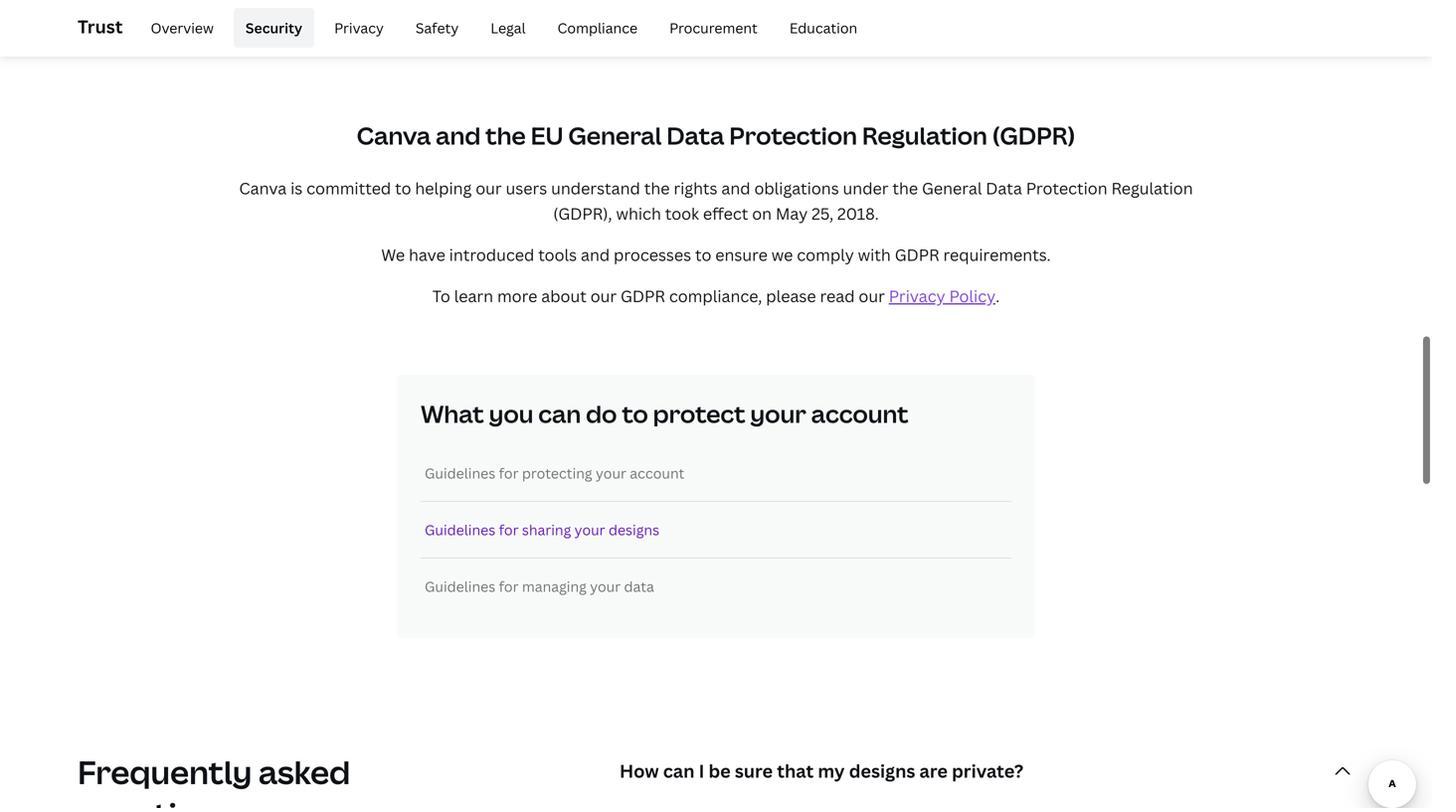 Task type: locate. For each thing, give the bounding box(es) containing it.
compliance,
[[669, 286, 762, 307]]

understand
[[551, 177, 640, 199]]

can left do
[[538, 398, 581, 430]]

procurement
[[670, 18, 758, 37]]

about
[[541, 286, 587, 307]]

1 horizontal spatial account
[[811, 398, 909, 430]]

1 vertical spatial to
[[695, 244, 712, 266]]

1 horizontal spatial data
[[986, 177, 1022, 199]]

data
[[667, 120, 725, 152], [986, 177, 1022, 199]]

your left data at the bottom left
[[590, 577, 621, 596]]

education
[[790, 18, 858, 37]]

managing
[[522, 577, 587, 596]]

2 guidelines from the top
[[425, 521, 496, 539]]

1 horizontal spatial to
[[622, 398, 648, 430]]

your right sharing
[[575, 521, 605, 539]]

eu
[[531, 120, 563, 152]]

0 vertical spatial guidelines
[[425, 464, 496, 483]]

guidelines for managing your data
[[425, 577, 654, 596]]

canva for canva and the eu general data protection regulation (gdpr)
[[357, 120, 431, 152]]

0 vertical spatial can
[[538, 398, 581, 430]]

2 horizontal spatial our
[[859, 286, 885, 307]]

0 horizontal spatial our
[[476, 177, 502, 199]]

data up rights
[[667, 120, 725, 152]]

protection down (gdpr) on the top of page
[[1026, 177, 1108, 199]]

your for data
[[590, 577, 621, 596]]

1 vertical spatial data
[[986, 177, 1022, 199]]

0 vertical spatial general
[[568, 120, 662, 152]]

account
[[811, 398, 909, 430], [630, 464, 685, 483]]

.
[[996, 286, 1000, 307]]

3 guidelines from the top
[[425, 577, 496, 596]]

education link
[[778, 8, 870, 48]]

be
[[709, 759, 731, 784]]

0 vertical spatial privacy
[[334, 18, 384, 37]]

general up requirements.
[[922, 177, 982, 199]]

effect
[[703, 203, 748, 224]]

what you can do to protect your account
[[421, 398, 909, 430]]

frequently
[[78, 751, 252, 794]]

which
[[616, 203, 661, 224]]

canva
[[357, 120, 431, 152], [239, 177, 287, 199]]

learn
[[454, 286, 493, 307]]

our right the about
[[591, 286, 617, 307]]

private?
[[952, 759, 1024, 784]]

0 vertical spatial gdpr
[[895, 244, 940, 266]]

1 vertical spatial designs
[[849, 759, 916, 784]]

designs inside "dropdown button"
[[849, 759, 916, 784]]

questions
[[78, 793, 233, 809]]

gdpr down 'processes'
[[621, 286, 665, 307]]

to
[[395, 177, 411, 199], [695, 244, 712, 266], [622, 398, 648, 430]]

can inside "dropdown button"
[[663, 759, 695, 784]]

gdpr
[[895, 244, 940, 266], [621, 286, 665, 307]]

(gdpr)
[[993, 120, 1076, 152]]

1 vertical spatial can
[[663, 759, 695, 784]]

privacy policy link
[[889, 286, 996, 307]]

that
[[777, 759, 814, 784]]

1 horizontal spatial and
[[581, 244, 610, 266]]

1 vertical spatial for
[[499, 521, 519, 539]]

can
[[538, 398, 581, 430], [663, 759, 695, 784]]

gdpr right "with"
[[895, 244, 940, 266]]

1 vertical spatial protection
[[1026, 177, 1108, 199]]

policy
[[950, 286, 996, 307]]

our
[[476, 177, 502, 199], [591, 286, 617, 307], [859, 286, 885, 307]]

to left ensure
[[695, 244, 712, 266]]

security link
[[234, 8, 314, 48]]

0 horizontal spatial privacy
[[334, 18, 384, 37]]

the
[[486, 120, 526, 152], [644, 177, 670, 199], [893, 177, 918, 199]]

protection up obligations
[[729, 120, 857, 152]]

you
[[489, 398, 534, 430]]

to right do
[[622, 398, 648, 430]]

our right read
[[859, 286, 885, 307]]

privacy left safety link
[[334, 18, 384, 37]]

1 horizontal spatial designs
[[849, 759, 916, 784]]

1 horizontal spatial protection
[[1026, 177, 1108, 199]]

0 horizontal spatial can
[[538, 398, 581, 430]]

our left users
[[476, 177, 502, 199]]

0 horizontal spatial general
[[568, 120, 662, 152]]

0 vertical spatial for
[[499, 464, 519, 483]]

0 horizontal spatial designs
[[609, 521, 660, 539]]

protection
[[729, 120, 857, 152], [1026, 177, 1108, 199]]

1 guidelines from the top
[[425, 464, 496, 483]]

ensure
[[715, 244, 768, 266]]

the left eu at the top left of page
[[486, 120, 526, 152]]

2 horizontal spatial and
[[722, 177, 751, 199]]

0 horizontal spatial canva
[[239, 177, 287, 199]]

the right the under
[[893, 177, 918, 199]]

0 horizontal spatial account
[[630, 464, 685, 483]]

2 for from the top
[[499, 521, 519, 539]]

the up which
[[644, 177, 670, 199]]

privacy left policy
[[889, 286, 946, 307]]

0 horizontal spatial protection
[[729, 120, 857, 152]]

tools
[[538, 244, 577, 266]]

guidelines left sharing
[[425, 521, 496, 539]]

1 vertical spatial guidelines
[[425, 521, 496, 539]]

we
[[381, 244, 405, 266]]

guidelines
[[425, 464, 496, 483], [425, 521, 496, 539], [425, 577, 496, 596]]

1 vertical spatial general
[[922, 177, 982, 199]]

guidelines left managing
[[425, 577, 496, 596]]

1 for from the top
[[499, 464, 519, 483]]

0 vertical spatial and
[[436, 120, 481, 152]]

and up helping
[[436, 120, 481, 152]]

1 vertical spatial canva
[[239, 177, 287, 199]]

for left sharing
[[499, 521, 519, 539]]

security
[[246, 18, 302, 37]]

for left managing
[[499, 577, 519, 596]]

guidelines for guidelines for protecting your account
[[425, 464, 496, 483]]

menu bar containing overview
[[131, 8, 870, 48]]

3 for from the top
[[499, 577, 519, 596]]

safety
[[416, 18, 459, 37]]

and right tools
[[581, 244, 610, 266]]

1 horizontal spatial can
[[663, 759, 695, 784]]

0 vertical spatial data
[[667, 120, 725, 152]]

requirements.
[[944, 244, 1051, 266]]

sure
[[735, 759, 773, 784]]

for left protecting
[[499, 464, 519, 483]]

processes
[[614, 244, 691, 266]]

1 vertical spatial regulation
[[1112, 177, 1193, 199]]

frequently asked questions
[[78, 751, 350, 809]]

menu bar
[[131, 8, 870, 48]]

have
[[409, 244, 445, 266]]

1 horizontal spatial privacy
[[889, 286, 946, 307]]

1 horizontal spatial regulation
[[1112, 177, 1193, 199]]

your
[[750, 398, 807, 430], [596, 464, 627, 483], [575, 521, 605, 539], [590, 577, 621, 596]]

1 vertical spatial gdpr
[[621, 286, 665, 307]]

i
[[699, 759, 705, 784]]

general up understand
[[568, 120, 662, 152]]

canva up committed at top
[[357, 120, 431, 152]]

your right protecting
[[596, 464, 627, 483]]

your for designs
[[575, 521, 605, 539]]

canva is committed to helping our users understand the rights and obligations under the general data protection regulation (gdpr), which took effect on may 25, 2018.
[[239, 177, 1193, 224]]

0 horizontal spatial to
[[395, 177, 411, 199]]

overview
[[151, 18, 214, 37]]

regulation inside canva is committed to helping our users understand the rights and obligations under the general data protection regulation (gdpr), which took effect on may 25, 2018.
[[1112, 177, 1193, 199]]

1 horizontal spatial gdpr
[[895, 244, 940, 266]]

can left the i
[[663, 759, 695, 784]]

compliance
[[558, 18, 638, 37]]

protection inside canva is committed to helping our users understand the rights and obligations under the general data protection regulation (gdpr), which took effect on may 25, 2018.
[[1026, 177, 1108, 199]]

may
[[776, 203, 808, 224]]

0 horizontal spatial regulation
[[862, 120, 988, 152]]

general
[[568, 120, 662, 152], [922, 177, 982, 199]]

0 horizontal spatial gdpr
[[621, 286, 665, 307]]

0 vertical spatial canva
[[357, 120, 431, 152]]

canva left is
[[239, 177, 287, 199]]

data down (gdpr) on the top of page
[[986, 177, 1022, 199]]

to left helping
[[395, 177, 411, 199]]

guidelines for sharing your designs
[[425, 521, 660, 539]]

1 horizontal spatial canva
[[357, 120, 431, 152]]

and
[[436, 120, 481, 152], [722, 177, 751, 199], [581, 244, 610, 266]]

for
[[499, 464, 519, 483], [499, 521, 519, 539], [499, 577, 519, 596]]

do
[[586, 398, 617, 430]]

1 horizontal spatial general
[[922, 177, 982, 199]]

2 horizontal spatial the
[[893, 177, 918, 199]]

procurement link
[[658, 8, 770, 48]]

what
[[421, 398, 484, 430]]

2 vertical spatial for
[[499, 577, 519, 596]]

safety link
[[404, 8, 471, 48]]

for for managing
[[499, 577, 519, 596]]

committed
[[307, 177, 391, 199]]

1 vertical spatial and
[[722, 177, 751, 199]]

2 vertical spatial guidelines
[[425, 577, 496, 596]]

designs right my
[[849, 759, 916, 784]]

guidelines down what on the left of page
[[425, 464, 496, 483]]

regulation
[[862, 120, 988, 152], [1112, 177, 1193, 199]]

designs up data at the bottom left
[[609, 521, 660, 539]]

rights
[[674, 177, 718, 199]]

1 horizontal spatial our
[[591, 286, 617, 307]]

canva inside canva is committed to helping our users understand the rights and obligations under the general data protection regulation (gdpr), which took effect on may 25, 2018.
[[239, 177, 287, 199]]

and up effect
[[722, 177, 751, 199]]

comply
[[797, 244, 854, 266]]

my
[[818, 759, 845, 784]]

0 vertical spatial to
[[395, 177, 411, 199]]

0 horizontal spatial data
[[667, 120, 725, 152]]

privacy
[[334, 18, 384, 37], [889, 286, 946, 307]]



Task type: vqa. For each thing, say whether or not it's contained in the screenshot.
Regulation in the Canva is committed to helping our users understand the rights and obligations under the General Data Protection Regulation (GDPR), which took effect on May 25, 2018.
yes



Task type: describe. For each thing, give the bounding box(es) containing it.
protect
[[653, 398, 746, 430]]

is
[[291, 177, 303, 199]]

2 vertical spatial to
[[622, 398, 648, 430]]

took
[[665, 203, 699, 224]]

data
[[624, 577, 654, 596]]

overview link
[[139, 8, 226, 48]]

guidelines for guidelines for sharing your designs
[[425, 521, 496, 539]]

how can i be sure that my designs are private? button
[[620, 736, 1355, 808]]

0 vertical spatial designs
[[609, 521, 660, 539]]

your for account
[[596, 464, 627, 483]]

obligations
[[754, 177, 839, 199]]

and inside canva is committed to helping our users understand the rights and obligations under the general data protection regulation (gdpr), which took effect on may 25, 2018.
[[722, 177, 751, 199]]

how can i be sure that my designs are private?
[[620, 759, 1024, 784]]

with
[[858, 244, 891, 266]]

guidelines for managing your data link
[[425, 577, 678, 596]]

1 horizontal spatial the
[[644, 177, 670, 199]]

to inside canva is committed to helping our users understand the rights and obligations under the general data protection regulation (gdpr), which took effect on may 25, 2018.
[[395, 177, 411, 199]]

under
[[843, 177, 889, 199]]

guidelines for protecting your account
[[425, 464, 685, 483]]

to learn more about our gdpr compliance, please read our privacy policy .
[[432, 286, 1000, 307]]

for for protecting
[[499, 464, 519, 483]]

canva and the eu general data protection regulation (gdpr)
[[357, 120, 1076, 152]]

privacy link
[[322, 8, 396, 48]]

more
[[497, 286, 538, 307]]

trust
[[78, 14, 123, 39]]

2 horizontal spatial to
[[695, 244, 712, 266]]

we have introduced tools and processes to ensure we comply with gdpr requirements.
[[381, 244, 1051, 266]]

general inside canva is committed to helping our users understand the rights and obligations under the general data protection regulation (gdpr), which took effect on may 25, 2018.
[[922, 177, 982, 199]]

0 horizontal spatial and
[[436, 120, 481, 152]]

sharing
[[522, 521, 571, 539]]

0 vertical spatial regulation
[[862, 120, 988, 152]]

read
[[820, 286, 855, 307]]

0 vertical spatial protection
[[729, 120, 857, 152]]

on
[[752, 203, 772, 224]]

data inside canva is committed to helping our users understand the rights and obligations under the general data protection regulation (gdpr), which took effect on may 25, 2018.
[[986, 177, 1022, 199]]

your right protect
[[750, 398, 807, 430]]

guidelines for protecting your account link
[[425, 464, 709, 483]]

how
[[620, 759, 659, 784]]

users
[[506, 177, 547, 199]]

(gdpr),
[[553, 203, 612, 224]]

introduced
[[449, 244, 535, 266]]

legal
[[491, 18, 526, 37]]

25,
[[812, 203, 834, 224]]

compliance link
[[546, 8, 650, 48]]

asked
[[259, 751, 350, 794]]

1 vertical spatial account
[[630, 464, 685, 483]]

legal link
[[479, 8, 538, 48]]

2 vertical spatial and
[[581, 244, 610, 266]]

please
[[766, 286, 816, 307]]

0 vertical spatial account
[[811, 398, 909, 430]]

our inside canva is committed to helping our users understand the rights and obligations under the general data protection regulation (gdpr), which took effect on may 25, 2018.
[[476, 177, 502, 199]]

are
[[920, 759, 948, 784]]

canva for canva is committed to helping our users understand the rights and obligations under the general data protection regulation (gdpr), which took effect on may 25, 2018.
[[239, 177, 287, 199]]

guidelines for guidelines for managing your data
[[425, 577, 496, 596]]

helping
[[415, 177, 472, 199]]

we
[[772, 244, 793, 266]]

0 horizontal spatial the
[[486, 120, 526, 152]]

1 vertical spatial privacy
[[889, 286, 946, 307]]

2018.
[[838, 203, 879, 224]]

to
[[432, 286, 450, 307]]

for for sharing
[[499, 521, 519, 539]]

guidelines for sharing your designs link
[[425, 521, 683, 539]]

protecting
[[522, 464, 592, 483]]



